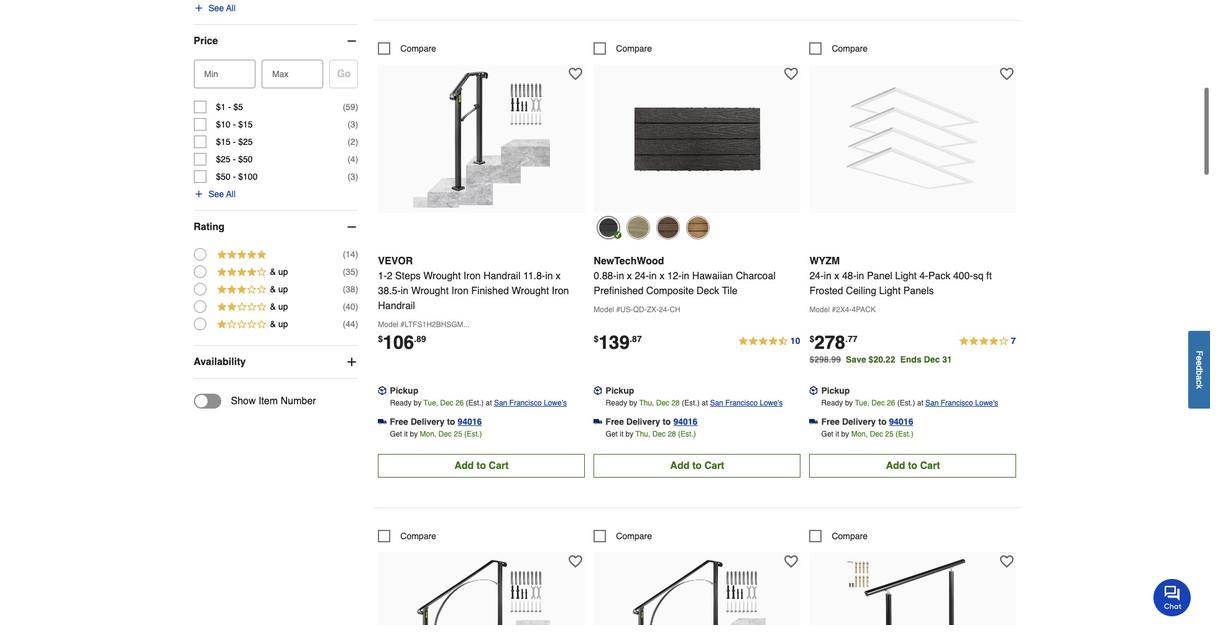 Task type: vqa. For each thing, say whether or not it's contained in the screenshot.
diy & ideas
no



Task type: describe. For each thing, give the bounding box(es) containing it.
vevor 1-2 steps wrought iron handrail 11.8-in x 38.5-in wrought iron finished wrought iron handrail image
[[414, 71, 550, 208]]

add to cart for first add to cart button from the left
[[455, 460, 509, 471]]

charcoal
[[736, 270, 776, 282]]

us-
[[621, 305, 634, 314]]

free for 2nd pickup icon from the right
[[390, 417, 409, 426]]

3 add to cart button from the left
[[810, 454, 1017, 477]]

59
[[346, 102, 356, 112]]

2 inside vevor 1-2 steps wrought iron handrail 11.8-in x 38.5-in wrought iron finished wrought iron handrail
[[387, 270, 393, 282]]

savings save $20.22 element
[[847, 354, 958, 364]]

5014628453 element
[[378, 530, 437, 542]]

$15 - $25
[[216, 137, 253, 147]]

model for 0.88-in x 24-in x 12-in hawaiian charcoal prefinished composite deck tile
[[594, 305, 615, 314]]

- for $10
[[233, 119, 236, 129]]

vevor 1-2 steps wrought iron handrail 11.8-in x 38.5-in wrought iron finished wrought iron handrail
[[378, 255, 569, 311]]

vevor 4-5 steps wrought iron handrail 56-in x 38.5-in wrought iron finished wrought iron handrail image
[[414, 558, 550, 625]]

vevor 1-4 steps aluminum handrail 47.6-in x 35.8-in aluminum finished aluminum handrail image
[[845, 558, 982, 625]]

1 vertical spatial 28
[[668, 430, 677, 438]]

2 see all button from the top
[[194, 188, 236, 200]]

24- inside newtechwood 0.88-in x 24-in x 12-in hawaiian charcoal prefinished composite deck tile
[[635, 270, 650, 282]]

0 vertical spatial 28
[[672, 398, 680, 407]]

( 4 )
[[348, 154, 358, 164]]

3 at from the left
[[918, 398, 924, 407]]

( down ( 59 )
[[348, 119, 351, 129]]

$10 - $15
[[216, 119, 253, 129]]

hawaiian
[[693, 270, 734, 282]]

$ for 106
[[378, 334, 383, 344]]

2 ready from the left
[[606, 398, 628, 407]]

newtechwood
[[594, 255, 665, 267]]

compare for "1000320553" element
[[617, 43, 652, 53]]

2 at from the left
[[702, 398, 709, 407]]

3 ) from the top
[[356, 137, 358, 147]]

pickup image
[[594, 386, 603, 395]]

minus image for price
[[346, 35, 358, 47]]

.89
[[414, 334, 426, 344]]

sq
[[974, 270, 984, 282]]

26 for 94016 button associated with first pickup icon from the right
[[888, 398, 896, 407]]

1 star image
[[216, 318, 267, 332]]

1 pickup from the left
[[390, 385, 419, 395]]

94016 button for first pickup icon from the right
[[890, 415, 914, 428]]

1 at from the left
[[486, 398, 492, 407]]

see for plus image
[[209, 3, 224, 13]]

go button
[[330, 60, 358, 88]]

$ 278 .77
[[810, 331, 858, 353]]

( 38 )
[[343, 284, 358, 294]]

1 see all button from the top
[[194, 2, 236, 14]]

3 get from the left
[[822, 430, 834, 438]]

save
[[847, 354, 867, 364]]

in up ceiling
[[857, 270, 865, 282]]

lowe's for 94016 button corresponding to pickup image
[[760, 398, 783, 407]]

1 vertical spatial thu,
[[636, 430, 651, 438]]

0 vertical spatial plus image
[[194, 189, 204, 199]]

24- inside the wyzm 24-in x 48-in panel light 4-pack 400-sq ft frosted ceiling light panels
[[810, 270, 824, 282]]

1000320553 element
[[594, 42, 652, 55]]

1 horizontal spatial 24-
[[659, 305, 670, 314]]

wrought right steps
[[424, 270, 461, 282]]

up for ( 40 )
[[278, 302, 288, 312]]

show item number
[[231, 395, 316, 407]]

10
[[791, 336, 801, 346]]

2 get from the left
[[606, 430, 618, 438]]

106
[[383, 331, 414, 353]]

# for wyzm 24-in x 48-in panel light 4-pack 400-sq ft frosted ceiling light panels
[[832, 305, 837, 314]]

3 pickup from the left
[[822, 385, 850, 395]]

deck
[[697, 285, 720, 296]]

$ for 139
[[594, 334, 599, 344]]

& for ( 40 )
[[270, 302, 276, 312]]

max
[[272, 69, 289, 79]]

1 add to cart button from the left
[[378, 454, 586, 477]]

get it by mon, dec 25 (est.) for 2nd pickup icon from the right's 94016 button
[[390, 430, 482, 438]]

& up for ( 35 )
[[270, 267, 288, 277]]

f
[[1195, 351, 1205, 356]]

1 it from the left
[[404, 430, 408, 438]]

( up ( 4 )
[[348, 137, 351, 147]]

2 ) from the top
[[356, 119, 358, 129]]

94016 button for pickup image
[[674, 415, 698, 428]]

10 button
[[738, 334, 801, 349]]

was price $298.99 element
[[810, 351, 847, 364]]

$298.99
[[810, 354, 842, 364]]

$ 139 .87
[[594, 331, 642, 353]]

actual price $139.87 element
[[594, 331, 642, 353]]

& for ( 44 )
[[270, 319, 276, 329]]

ceiling
[[847, 285, 877, 296]]

up for ( 38 )
[[278, 284, 288, 294]]

4
[[351, 154, 356, 164]]

5 stars image
[[216, 248, 267, 262]]

35
[[346, 267, 356, 277]]

1 vertical spatial light
[[880, 285, 901, 296]]

peruvian teak image
[[687, 216, 711, 239]]

0 vertical spatial $25
[[238, 137, 253, 147]]

prefinished
[[594, 285, 644, 296]]

in up composite
[[682, 270, 690, 282]]

wyzm
[[810, 255, 840, 267]]

0 vertical spatial thu,
[[640, 398, 655, 407]]

5014028891 element
[[810, 42, 868, 55]]

26 for 2nd pickup icon from the right's 94016 button
[[456, 398, 464, 407]]

( down ( 35 )
[[343, 284, 346, 294]]

get it by thu, dec 28 (est.)
[[606, 430, 696, 438]]

38
[[346, 284, 356, 294]]

model # 2x4-4pack
[[810, 305, 876, 314]]

2 25 from the left
[[886, 430, 894, 438]]

1 ready from the left
[[390, 398, 412, 407]]

5014628405 element
[[378, 42, 437, 55]]

( 3 ) for $100
[[348, 172, 358, 182]]

model for 24-in x 48-in panel light 4-pack 400-sq ft frosted ceiling light panels
[[810, 305, 830, 314]]

free for first pickup icon from the right
[[822, 417, 840, 426]]

1 ) from the top
[[356, 102, 358, 112]]

1 94016 from the left
[[458, 417, 482, 426]]

rating
[[194, 221, 225, 233]]

1 e from the top
[[1195, 356, 1205, 361]]

compare for the 5014628413 element
[[617, 531, 652, 541]]

plus image
[[194, 3, 204, 13]]

0 vertical spatial $50
[[238, 154, 253, 164]]

6 ) from the top
[[356, 249, 358, 259]]

in down steps
[[401, 285, 409, 296]]

- for $50
[[233, 172, 236, 182]]

show
[[231, 395, 256, 407]]

- for $15
[[233, 137, 236, 147]]

ends
[[901, 354, 922, 364]]

$100
[[238, 172, 258, 182]]

( up ( 44 )
[[343, 302, 346, 312]]

.77
[[846, 334, 858, 344]]

2 san from the left
[[711, 398, 724, 407]]

frosted
[[810, 285, 844, 296]]

7 ) from the top
[[356, 267, 358, 277]]

compare for 5014628405 element
[[401, 43, 437, 53]]

cart for first add to cart button from the left
[[489, 460, 509, 471]]

11.8-
[[524, 270, 546, 282]]

( 2 )
[[348, 137, 358, 147]]

$50 - $100
[[216, 172, 258, 182]]

2 francisco from the left
[[726, 398, 758, 407]]

# for vevor 1-2 steps wrought iron handrail 11.8-in x 38.5-in wrought iron finished wrought iron handrail
[[401, 320, 405, 329]]

panels
[[904, 285, 935, 296]]

12-
[[668, 270, 682, 282]]

vevor 3-4 steps wrought iron handrail 44-in x 38.5-in wrought iron finished wrought iron handrail image
[[629, 558, 766, 625]]

model # ltfs1h2bhsgm...
[[378, 320, 470, 329]]

wyzm 24-in x 48-in panel light 4-pack 400-sq ft frosted ceiling light panels
[[810, 255, 993, 296]]

newtechwood 0.88-in x 24-in x 12-in hawaiian charcoal prefinished composite deck tile image
[[629, 71, 766, 208]]

3 delivery from the left
[[843, 417, 877, 426]]

& up for ( 38 )
[[270, 284, 288, 294]]

1 horizontal spatial $15
[[238, 119, 253, 129]]

3 free delivery to 94016 from the left
[[822, 417, 914, 426]]

show item number element
[[194, 394, 316, 409]]

2 all from the top
[[226, 189, 236, 199]]

2x4-
[[837, 305, 852, 314]]

availability
[[194, 356, 246, 367]]

( 35 )
[[343, 267, 358, 277]]

rating button
[[194, 211, 358, 243]]

40
[[346, 302, 356, 312]]

iron left finished
[[452, 285, 469, 296]]

0 vertical spatial light
[[896, 270, 917, 282]]

min
[[204, 69, 218, 79]]

.87
[[630, 334, 642, 344]]

free for pickup image
[[606, 417, 624, 426]]

1 all from the top
[[226, 3, 236, 13]]

1 mon, from the left
[[420, 430, 437, 438]]

truck filled image for first pickup icon from the right
[[810, 417, 819, 426]]

$1 - $5
[[216, 102, 243, 112]]

$25 - $50
[[216, 154, 253, 164]]

400-
[[954, 270, 974, 282]]

minus image for rating
[[346, 221, 358, 233]]

31
[[943, 354, 953, 364]]

ltfs1h2bhsgm...
[[405, 320, 470, 329]]

1 francisco from the left
[[510, 398, 542, 407]]

& for ( 35 )
[[270, 267, 276, 277]]

& for ( 38 )
[[270, 284, 276, 294]]

( 59 )
[[343, 102, 358, 112]]

4pack
[[852, 305, 876, 314]]

3 for $10 - $15
[[351, 119, 356, 129]]

up for ( 44 )
[[278, 319, 288, 329]]

see all for 2nd 'see all' button from the bottom
[[209, 3, 236, 13]]

1 pickup image from the left
[[378, 386, 387, 395]]

panel
[[868, 270, 893, 282]]

$1
[[216, 102, 226, 112]]

5014628465 element
[[810, 530, 868, 542]]

x inside the wyzm 24-in x 48-in panel light 4-pack 400-sq ft frosted ceiling light panels
[[835, 270, 840, 282]]

3 ready from the left
[[822, 398, 844, 407]]

vevor
[[378, 255, 413, 267]]

steps
[[395, 270, 421, 282]]

in up the frosted
[[824, 270, 832, 282]]

# for newtechwood 0.88-in x 24-in x 12-in hawaiian charcoal prefinished composite deck tile
[[617, 305, 621, 314]]

( 3 ) for $15
[[348, 119, 358, 129]]

8 ) from the top
[[356, 284, 358, 294]]



Task type: locate. For each thing, give the bounding box(es) containing it.
1 & from the top
[[270, 267, 276, 277]]

compare inside 5014628405 element
[[401, 43, 437, 53]]

e up b
[[1195, 361, 1205, 366]]

7
[[1012, 336, 1017, 346]]

plus image inside the availability button
[[346, 356, 358, 368]]

mon,
[[420, 430, 437, 438], [852, 430, 868, 438]]

option group containing (
[[194, 246, 358, 333]]

wyzm 24-in x 48-in panel light 4-pack 400-sq ft frosted ceiling light panels image
[[845, 71, 982, 208]]

1 vertical spatial all
[[226, 189, 236, 199]]

ft
[[987, 270, 993, 282]]

see for the topmost plus icon
[[209, 189, 224, 199]]

san francisco lowe's button for 94016 button associated with first pickup icon from the right
[[926, 397, 999, 409]]

$ inside $ 278 .77
[[810, 334, 815, 344]]

handrail down 38.5-
[[378, 300, 415, 311]]

go
[[337, 68, 351, 80]]

5014628413 element
[[594, 530, 652, 542]]

1 see all from the top
[[209, 3, 236, 13]]

minus image up 14
[[346, 221, 358, 233]]

$50 down $25 - $50
[[216, 172, 231, 182]]

$25 down $15 - $25
[[216, 154, 231, 164]]

0 horizontal spatial at
[[486, 398, 492, 407]]

composite
[[647, 285, 694, 296]]

2 horizontal spatial at
[[918, 398, 924, 407]]

( down the 'go' button at the top
[[343, 102, 346, 112]]

1 san from the left
[[494, 398, 508, 407]]

san francisco lowe's button
[[494, 397, 567, 409], [711, 397, 783, 409], [926, 397, 999, 409]]

2 mon, from the left
[[852, 430, 868, 438]]

up right 3 stars image
[[278, 284, 288, 294]]

ends dec 31 element
[[901, 354, 958, 364]]

x left the 12-
[[660, 270, 665, 282]]

3 94016 button from the left
[[890, 415, 914, 428]]

finished
[[472, 285, 509, 296]]

item
[[259, 395, 278, 407]]

plus image
[[194, 189, 204, 199], [346, 356, 358, 368]]

pickup image down 106
[[378, 386, 387, 395]]

1 26 from the left
[[456, 398, 464, 407]]

up right the 2 stars image
[[278, 302, 288, 312]]

&
[[270, 267, 276, 277], [270, 284, 276, 294], [270, 302, 276, 312], [270, 319, 276, 329]]

278
[[815, 331, 846, 353]]

10 ) from the top
[[356, 319, 358, 329]]

actual price $278.77 element
[[810, 331, 858, 353]]

in left the 12-
[[650, 270, 657, 282]]

2 horizontal spatial san francisco lowe's button
[[926, 397, 999, 409]]

3 down ( 4 )
[[351, 172, 356, 182]]

wrought down steps
[[412, 285, 449, 296]]

1 horizontal spatial mon,
[[852, 430, 868, 438]]

0 horizontal spatial ready
[[390, 398, 412, 407]]

0 horizontal spatial 2
[[351, 137, 356, 147]]

wrought down 11.8-
[[512, 285, 549, 296]]

$50
[[238, 154, 253, 164], [216, 172, 231, 182]]

1 vertical spatial handrail
[[378, 300, 415, 311]]

& right 3 stars image
[[270, 284, 276, 294]]

2 up ( 4 )
[[351, 137, 356, 147]]

1 horizontal spatial pickup image
[[810, 386, 819, 395]]

4 ) from the top
[[356, 154, 358, 164]]

- left $100
[[233, 172, 236, 182]]

& up for ( 44 )
[[270, 319, 288, 329]]

1 horizontal spatial tue,
[[856, 398, 870, 407]]

2 lowe's from the left
[[760, 398, 783, 407]]

get it by mon, dec 25 (est.) for 94016 button associated with first pickup icon from the right
[[822, 430, 914, 438]]

3 add to cart from the left
[[887, 460, 941, 471]]

0 vertical spatial see all button
[[194, 2, 236, 14]]

3 for $50 - $100
[[351, 172, 356, 182]]

pack
[[929, 270, 951, 282]]

add for first add to cart button from the left
[[455, 460, 474, 471]]

$15 down $5
[[238, 119, 253, 129]]

see all down $50 - $100
[[209, 189, 236, 199]]

compare for the 5014628453 element
[[401, 531, 437, 541]]

light down panel on the right
[[880, 285, 901, 296]]

ready by thu, dec 28 (est.) at san francisco lowe's
[[606, 398, 783, 407]]

0 horizontal spatial plus image
[[194, 189, 204, 199]]

all down $50 - $100
[[226, 189, 236, 199]]

1 horizontal spatial 25
[[886, 430, 894, 438]]

0 horizontal spatial add to cart button
[[378, 454, 586, 477]]

add
[[455, 460, 474, 471], [671, 460, 690, 471], [887, 460, 906, 471]]

2 horizontal spatial cart
[[921, 460, 941, 471]]

c
[[1195, 380, 1205, 385]]

at
[[486, 398, 492, 407], [702, 398, 709, 407], [918, 398, 924, 407]]

add to cart
[[455, 460, 509, 471], [671, 460, 725, 471], [887, 460, 941, 471]]

0 horizontal spatial free delivery to 94016
[[390, 417, 482, 426]]

see all right plus image
[[209, 3, 236, 13]]

1 horizontal spatial lowe's
[[760, 398, 783, 407]]

iron left "prefinished"
[[552, 285, 569, 296]]

# up the $ 106 .89
[[401, 320, 405, 329]]

iron
[[464, 270, 481, 282], [452, 285, 469, 296], [552, 285, 569, 296]]

)
[[356, 102, 358, 112], [356, 119, 358, 129], [356, 137, 358, 147], [356, 154, 358, 164], [356, 172, 358, 182], [356, 249, 358, 259], [356, 267, 358, 277], [356, 284, 358, 294], [356, 302, 358, 312], [356, 319, 358, 329]]

& down rating button
[[270, 267, 276, 277]]

price
[[194, 35, 218, 47]]

1 horizontal spatial add
[[671, 460, 690, 471]]

1 horizontal spatial 94016
[[674, 417, 698, 426]]

2 san francisco lowe's button from the left
[[711, 397, 783, 409]]

( 40 )
[[343, 302, 358, 312]]

2 free delivery to 94016 from the left
[[606, 417, 698, 426]]

ch
[[670, 305, 681, 314]]

price button
[[194, 25, 358, 57]]

pickup down the $ 106 .89
[[390, 385, 419, 395]]

1 free delivery to 94016 from the left
[[390, 417, 482, 426]]

1 san francisco lowe's button from the left
[[494, 397, 567, 409]]

$25 up $25 - $50
[[238, 137, 253, 147]]

$ for 278
[[810, 334, 815, 344]]

cart
[[489, 460, 509, 471], [705, 460, 725, 471], [921, 460, 941, 471]]

0 vertical spatial ( 3 )
[[348, 119, 358, 129]]

2 horizontal spatial delivery
[[843, 417, 877, 426]]

1 horizontal spatial add to cart
[[671, 460, 725, 471]]

roman antique image
[[627, 216, 651, 239]]

0 horizontal spatial get
[[390, 430, 402, 438]]

( down ( 4 )
[[348, 172, 351, 182]]

3 up ( 2 )
[[351, 119, 356, 129]]

0 vertical spatial see all
[[209, 3, 236, 13]]

& up right the 2 stars image
[[270, 302, 288, 312]]

$5
[[234, 102, 243, 112]]

2 add to cart from the left
[[671, 460, 725, 471]]

1 horizontal spatial add to cart button
[[594, 454, 801, 477]]

2 horizontal spatial get
[[822, 430, 834, 438]]

zx-
[[647, 305, 659, 314]]

model # us-qd-zx-24-ch
[[594, 305, 681, 314]]

add for 1st add to cart button from right
[[887, 460, 906, 471]]

0 horizontal spatial it
[[404, 430, 408, 438]]

( 3 ) up ( 2 )
[[348, 119, 358, 129]]

139
[[599, 331, 630, 353]]

$50 up $100
[[238, 154, 253, 164]]

2 x from the left
[[627, 270, 632, 282]]

san francisco lowe's button for 94016 button corresponding to pickup image
[[711, 397, 783, 409]]

1 horizontal spatial at
[[702, 398, 709, 407]]

1 horizontal spatial #
[[617, 305, 621, 314]]

see all button down $50 - $100
[[194, 188, 236, 200]]

heart outline image
[[569, 67, 583, 81]]

1 free from the left
[[390, 417, 409, 426]]

- down $15 - $25
[[233, 154, 236, 164]]

1 up from the top
[[278, 267, 288, 277]]

1 horizontal spatial 26
[[888, 398, 896, 407]]

tile
[[722, 285, 738, 296]]

- for $1
[[228, 102, 231, 112]]

iron up finished
[[464, 270, 481, 282]]

0 horizontal spatial free
[[390, 417, 409, 426]]

truck filled image for pickup image
[[594, 417, 603, 426]]

2 cart from the left
[[705, 460, 725, 471]]

2 up 38.5-
[[387, 270, 393, 282]]

1 get it by mon, dec 25 (est.) from the left
[[390, 430, 482, 438]]

by
[[414, 398, 422, 407], [630, 398, 638, 407], [846, 398, 854, 407], [410, 430, 418, 438], [626, 430, 634, 438], [842, 430, 850, 438]]

1-
[[378, 270, 387, 282]]

( up 38
[[343, 267, 346, 277]]

( up ( 35 )
[[343, 249, 346, 259]]

pickup right pickup image
[[606, 385, 635, 395]]

4 x from the left
[[835, 270, 840, 282]]

5 ) from the top
[[356, 172, 358, 182]]

0 horizontal spatial lowe's
[[544, 398, 567, 407]]

0 horizontal spatial 24-
[[635, 270, 650, 282]]

( 3 ) down ( 4 )
[[348, 172, 358, 182]]

plus image up rating
[[194, 189, 204, 199]]

4.5 stars image
[[738, 334, 801, 349]]

2 horizontal spatial 24-
[[810, 270, 824, 282]]

ready down the $ 106 .89
[[390, 398, 412, 407]]

heart outline image
[[785, 67, 799, 81], [1001, 67, 1015, 81], [569, 555, 583, 568], [785, 555, 799, 568], [1001, 555, 1015, 568]]

1 truck filled image from the left
[[378, 417, 387, 426]]

2 pickup from the left
[[606, 385, 635, 395]]

in
[[546, 270, 553, 282], [617, 270, 625, 282], [650, 270, 657, 282], [682, 270, 690, 282], [824, 270, 832, 282], [857, 270, 865, 282], [401, 285, 409, 296]]

0 horizontal spatial add
[[455, 460, 474, 471]]

x right 11.8-
[[556, 270, 561, 282]]

$
[[378, 334, 383, 344], [594, 334, 599, 344], [810, 334, 815, 344]]

up up the availability button in the left bottom of the page
[[278, 319, 288, 329]]

lowe's for 94016 button associated with first pickup icon from the right
[[976, 398, 999, 407]]

& up down rating button
[[270, 267, 288, 277]]

cart for 1st add to cart button from right
[[921, 460, 941, 471]]

1 horizontal spatial $50
[[238, 154, 253, 164]]

francisco
[[510, 398, 542, 407], [726, 398, 758, 407], [942, 398, 974, 407]]

ready up 'get it by thu, dec 28 (est.)' on the right
[[606, 398, 628, 407]]

# down the frosted
[[832, 305, 837, 314]]

san francisco lowe's button for 2nd pickup icon from the right's 94016 button
[[494, 397, 567, 409]]

pickup image
[[378, 386, 387, 395], [810, 386, 819, 395]]

truck filled image
[[378, 417, 387, 426], [594, 417, 603, 426], [810, 417, 819, 426]]

k
[[1195, 385, 1205, 389]]

1 x from the left
[[556, 270, 561, 282]]

compare for 5014628465 element
[[832, 531, 868, 541]]

2 horizontal spatial san
[[926, 398, 939, 407]]

$ inside the $ 106 .89
[[378, 334, 383, 344]]

chat invite button image
[[1154, 578, 1192, 616]]

- right the $10
[[233, 119, 236, 129]]

to
[[447, 417, 456, 426], [663, 417, 671, 426], [879, 417, 887, 426], [477, 460, 486, 471], [693, 460, 702, 471], [909, 460, 918, 471]]

free
[[390, 417, 409, 426], [606, 417, 624, 426], [822, 417, 840, 426]]

2 horizontal spatial add to cart
[[887, 460, 941, 471]]

x left 48-
[[835, 270, 840, 282]]

in left the 0.88-
[[546, 270, 553, 282]]

2 truck filled image from the left
[[594, 417, 603, 426]]

pickup image down $298.99 at the bottom
[[810, 386, 819, 395]]

3 x from the left
[[660, 270, 665, 282]]

14
[[346, 249, 356, 259]]

2 horizontal spatial free delivery to 94016
[[822, 417, 914, 426]]

2 horizontal spatial $
[[810, 334, 815, 344]]

tue,
[[424, 398, 438, 407], [856, 398, 870, 407]]

0 vertical spatial 2
[[351, 137, 356, 147]]

# down "prefinished"
[[617, 305, 621, 314]]

minus image inside rating button
[[346, 221, 358, 233]]

availability button
[[194, 346, 358, 378]]

2 it from the left
[[620, 430, 624, 438]]

2 ready by tue, dec 26 (est.) at san francisco lowe's from the left
[[822, 398, 999, 407]]

compare inside "1000320553" element
[[617, 43, 652, 53]]

compare inside 5014628465 element
[[832, 531, 868, 541]]

$25
[[238, 137, 253, 147], [216, 154, 231, 164]]

2 26 from the left
[[888, 398, 896, 407]]

- right "$1" on the top of the page
[[228, 102, 231, 112]]

0 horizontal spatial 94016
[[458, 417, 482, 426]]

1 tue, from the left
[[424, 398, 438, 407]]

3 add from the left
[[887, 460, 906, 471]]

1 horizontal spatial 94016 button
[[674, 415, 698, 428]]

3 it from the left
[[836, 430, 840, 438]]

lowe's for 2nd pickup icon from the right's 94016 button
[[544, 398, 567, 407]]

24- down newtechwood
[[635, 270, 650, 282]]

in up "prefinished"
[[617, 270, 625, 282]]

a
[[1195, 375, 1205, 380]]

hawaiian charcoal image
[[597, 216, 621, 239]]

2 add to cart button from the left
[[594, 454, 801, 477]]

3 stars image
[[216, 283, 267, 297]]

3 san from the left
[[926, 398, 939, 407]]

truck filled image for 2nd pickup icon from the right
[[378, 417, 387, 426]]

1 horizontal spatial pickup
[[606, 385, 635, 395]]

94016 button for 2nd pickup icon from the right
[[458, 415, 482, 428]]

3 free from the left
[[822, 417, 840, 426]]

1 & up from the top
[[270, 267, 288, 277]]

minus image
[[346, 35, 358, 47], [346, 221, 358, 233]]

0 horizontal spatial ready by tue, dec 26 (est.) at san francisco lowe's
[[390, 398, 567, 407]]

x down newtechwood
[[627, 270, 632, 282]]

3 cart from the left
[[921, 460, 941, 471]]

1 see from the top
[[209, 3, 224, 13]]

handrail up finished
[[484, 270, 521, 282]]

0 horizontal spatial 4 stars image
[[216, 265, 267, 280]]

( down ( 40 )
[[343, 319, 346, 329]]

0 vertical spatial all
[[226, 3, 236, 13]]

1 horizontal spatial ready
[[606, 398, 628, 407]]

2 stars image
[[216, 300, 267, 315]]

0 horizontal spatial $15
[[216, 137, 231, 147]]

compare inside 5014028891 element
[[832, 43, 868, 53]]

2 horizontal spatial add
[[887, 460, 906, 471]]

& right the 2 stars image
[[270, 302, 276, 312]]

light
[[896, 270, 917, 282], [880, 285, 901, 296]]

0 horizontal spatial #
[[401, 320, 405, 329]]

option group
[[194, 246, 358, 333]]

2 horizontal spatial francisco
[[942, 398, 974, 407]]

( 44 )
[[343, 319, 358, 329]]

1 ( 3 ) from the top
[[348, 119, 358, 129]]

model left us-
[[594, 305, 615, 314]]

cart for second add to cart button from the left
[[705, 460, 725, 471]]

1 horizontal spatial ready by tue, dec 26 (est.) at san francisco lowe's
[[822, 398, 999, 407]]

1 25 from the left
[[454, 430, 462, 438]]

$10
[[216, 119, 231, 129]]

1 vertical spatial 3
[[351, 172, 356, 182]]

1 horizontal spatial $
[[594, 334, 599, 344]]

$ inside $ 139 .87
[[594, 334, 599, 344]]

-
[[228, 102, 231, 112], [233, 119, 236, 129], [233, 137, 236, 147], [233, 154, 236, 164], [233, 172, 236, 182]]

2 94016 from the left
[[674, 417, 698, 426]]

3 san francisco lowe's button from the left
[[926, 397, 999, 409]]

2 horizontal spatial model
[[810, 305, 830, 314]]

0 horizontal spatial delivery
[[411, 417, 445, 426]]

94016 button
[[458, 415, 482, 428], [674, 415, 698, 428], [890, 415, 914, 428]]

2 3 from the top
[[351, 172, 356, 182]]

1 vertical spatial see
[[209, 189, 224, 199]]

1 horizontal spatial plus image
[[346, 356, 358, 368]]

x
[[556, 270, 561, 282], [627, 270, 632, 282], [660, 270, 665, 282], [835, 270, 840, 282]]

0 vertical spatial $15
[[238, 119, 253, 129]]

1 vertical spatial 2
[[387, 270, 393, 282]]

44
[[346, 319, 356, 329]]

#
[[617, 305, 621, 314], [832, 305, 837, 314], [401, 320, 405, 329]]

4 stars image
[[216, 265, 267, 280], [959, 334, 1017, 349]]

minus image up the 'go' button at the top
[[346, 35, 358, 47]]

$ 106 .89
[[378, 331, 426, 353]]

actual price $106.89 element
[[378, 331, 426, 353]]

2 horizontal spatial it
[[836, 430, 840, 438]]

add to cart for second add to cart button from the left
[[671, 460, 725, 471]]

28 down ready by thu, dec 28 (est.) at san francisco lowe's
[[668, 430, 677, 438]]

1 94016 button from the left
[[458, 415, 482, 428]]

& up right 3 stars image
[[270, 284, 288, 294]]

& up for ( 40 )
[[270, 302, 288, 312]]

ready by tue, dec 26 (est.) at san francisco lowe's
[[390, 398, 567, 407], [822, 398, 999, 407]]

2 $ from the left
[[594, 334, 599, 344]]

- for $25
[[233, 154, 236, 164]]

3 truck filled image from the left
[[810, 417, 819, 426]]

see all for 2nd 'see all' button from the top of the page
[[209, 189, 236, 199]]

25
[[454, 430, 462, 438], [886, 430, 894, 438]]

see all button up price
[[194, 2, 236, 14]]

( 14 )
[[343, 249, 358, 259]]

38.5-
[[378, 285, 401, 296]]

1 minus image from the top
[[346, 35, 358, 47]]

1 get from the left
[[390, 430, 402, 438]]

1 horizontal spatial get it by mon, dec 25 (est.)
[[822, 430, 914, 438]]

1 vertical spatial $25
[[216, 154, 231, 164]]

d
[[1195, 366, 1205, 371]]

28 up 'get it by thu, dec 28 (est.)' on the right
[[672, 398, 680, 407]]

f e e d b a c k
[[1195, 351, 1205, 389]]

b
[[1195, 371, 1205, 375]]

1 horizontal spatial truck filled image
[[594, 417, 603, 426]]

2 & up from the top
[[270, 284, 288, 294]]

0 horizontal spatial $50
[[216, 172, 231, 182]]

3 lowe's from the left
[[976, 398, 999, 407]]

newtechwood 0.88-in x 24-in x 12-in hawaiian charcoal prefinished composite deck tile
[[594, 255, 776, 296]]

1 horizontal spatial san francisco lowe's button
[[711, 397, 783, 409]]

model for 1-2 steps wrought iron handrail 11.8-in x 38.5-in wrought iron finished wrought iron handrail
[[378, 320, 399, 329]]

2 horizontal spatial add to cart button
[[810, 454, 1017, 477]]

brazilian ipe image
[[657, 216, 681, 239]]

0 horizontal spatial pickup image
[[378, 386, 387, 395]]

0 horizontal spatial handrail
[[378, 300, 415, 311]]

2 up from the top
[[278, 284, 288, 294]]

0.88-
[[594, 270, 617, 282]]

ready down $298.99 at the bottom
[[822, 398, 844, 407]]

1 horizontal spatial 4 stars image
[[959, 334, 1017, 349]]

1 horizontal spatial delivery
[[627, 417, 661, 426]]

1 vertical spatial 4 stars image
[[959, 334, 1017, 349]]

94016
[[458, 417, 482, 426], [674, 417, 698, 426], [890, 417, 914, 426]]

2 get it by mon, dec 25 (est.) from the left
[[822, 430, 914, 438]]

4 stars image containing 7
[[959, 334, 1017, 349]]

f e e d b a c k button
[[1189, 331, 1211, 409]]

7 button
[[959, 334, 1017, 349]]

e
[[1195, 356, 1205, 361], [1195, 361, 1205, 366]]

0 horizontal spatial san francisco lowe's button
[[494, 397, 567, 409]]

compare inside the 5014628413 element
[[617, 531, 652, 541]]

2 tue, from the left
[[856, 398, 870, 407]]

model up 106
[[378, 320, 399, 329]]

0 horizontal spatial truck filled image
[[378, 417, 387, 426]]

4-
[[920, 270, 929, 282]]

3 up from the top
[[278, 302, 288, 312]]

1 horizontal spatial cart
[[705, 460, 725, 471]]

- up $25 - $50
[[233, 137, 236, 147]]

x inside vevor 1-2 steps wrought iron handrail 11.8-in x 38.5-in wrought iron finished wrought iron handrail
[[556, 270, 561, 282]]

up down rating button
[[278, 267, 288, 277]]

1 horizontal spatial free delivery to 94016
[[606, 417, 698, 426]]

4 up from the top
[[278, 319, 288, 329]]

pickup down $298.99 at the bottom
[[822, 385, 850, 395]]

1 cart from the left
[[489, 460, 509, 471]]

0 horizontal spatial tue,
[[424, 398, 438, 407]]

tue, for 94016 button associated with first pickup icon from the right
[[856, 398, 870, 407]]

( down ( 2 )
[[348, 154, 351, 164]]

minus image inside price 'button'
[[346, 35, 358, 47]]

0 vertical spatial 3
[[351, 119, 356, 129]]

3 francisco from the left
[[942, 398, 974, 407]]

see right plus image
[[209, 3, 224, 13]]

1 horizontal spatial $25
[[238, 137, 253, 147]]

thu, down ready by thu, dec 28 (est.) at san francisco lowe's
[[636, 430, 651, 438]]

1 delivery from the left
[[411, 417, 445, 426]]

2 see from the top
[[209, 189, 224, 199]]

see down $50 - $100
[[209, 189, 224, 199]]

$15 down the $10
[[216, 137, 231, 147]]

0 horizontal spatial $25
[[216, 154, 231, 164]]

2 pickup image from the left
[[810, 386, 819, 395]]

1 ready by tue, dec 26 (est.) at san francisco lowe's from the left
[[390, 398, 567, 407]]

1 vertical spatial $50
[[216, 172, 231, 182]]

( 3 )
[[348, 119, 358, 129], [348, 172, 358, 182]]

24- down composite
[[659, 305, 670, 314]]

all right plus image
[[226, 3, 236, 13]]

2 horizontal spatial 94016
[[890, 417, 914, 426]]

add for second add to cart button from the left
[[671, 460, 690, 471]]

3 & up from the top
[[270, 302, 288, 312]]

model
[[594, 305, 615, 314], [810, 305, 830, 314], [378, 320, 399, 329]]

1 horizontal spatial it
[[620, 430, 624, 438]]

0 horizontal spatial 25
[[454, 430, 462, 438]]

e up d
[[1195, 356, 1205, 361]]

model down the frosted
[[810, 305, 830, 314]]

number
[[281, 395, 316, 407]]

2 horizontal spatial ready
[[822, 398, 844, 407]]

compare for 5014028891 element
[[832, 43, 868, 53]]

2 horizontal spatial 94016 button
[[890, 415, 914, 428]]

1 horizontal spatial get
[[606, 430, 618, 438]]

2 horizontal spatial truck filled image
[[810, 417, 819, 426]]

1 horizontal spatial handrail
[[484, 270, 521, 282]]

plus image down 44
[[346, 356, 358, 368]]

2 94016 button from the left
[[674, 415, 698, 428]]

1 3 from the top
[[351, 119, 356, 129]]

0 horizontal spatial mon,
[[420, 430, 437, 438]]

$298.99 save $20.22 ends dec 31
[[810, 354, 953, 364]]

& up right 1 star image on the left of the page
[[270, 319, 288, 329]]

1 add from the left
[[455, 460, 474, 471]]

4 & from the top
[[270, 319, 276, 329]]

0 horizontal spatial cart
[[489, 460, 509, 471]]

9 ) from the top
[[356, 302, 358, 312]]

up for ( 35 )
[[278, 267, 288, 277]]

qd-
[[634, 305, 647, 314]]

3 94016 from the left
[[890, 417, 914, 426]]

2 see all from the top
[[209, 189, 236, 199]]

& right 1 star image on the left of the page
[[270, 319, 276, 329]]

compare inside the 5014628453 element
[[401, 531, 437, 541]]

2 minus image from the top
[[346, 221, 358, 233]]

2 delivery from the left
[[627, 417, 661, 426]]

1 lowe's from the left
[[544, 398, 567, 407]]

4 & up from the top
[[270, 319, 288, 329]]

2 e from the top
[[1195, 361, 1205, 366]]

add to cart for 1st add to cart button from right
[[887, 460, 941, 471]]

tue, for 2nd pickup icon from the right's 94016 button
[[424, 398, 438, 407]]

1 vertical spatial minus image
[[346, 221, 358, 233]]

$20.22
[[869, 354, 896, 364]]

light left 4-
[[896, 270, 917, 282]]

48-
[[843, 270, 857, 282]]

thu, up 'get it by thu, dec 28 (est.)' on the right
[[640, 398, 655, 407]]

24- down wyzm
[[810, 270, 824, 282]]



